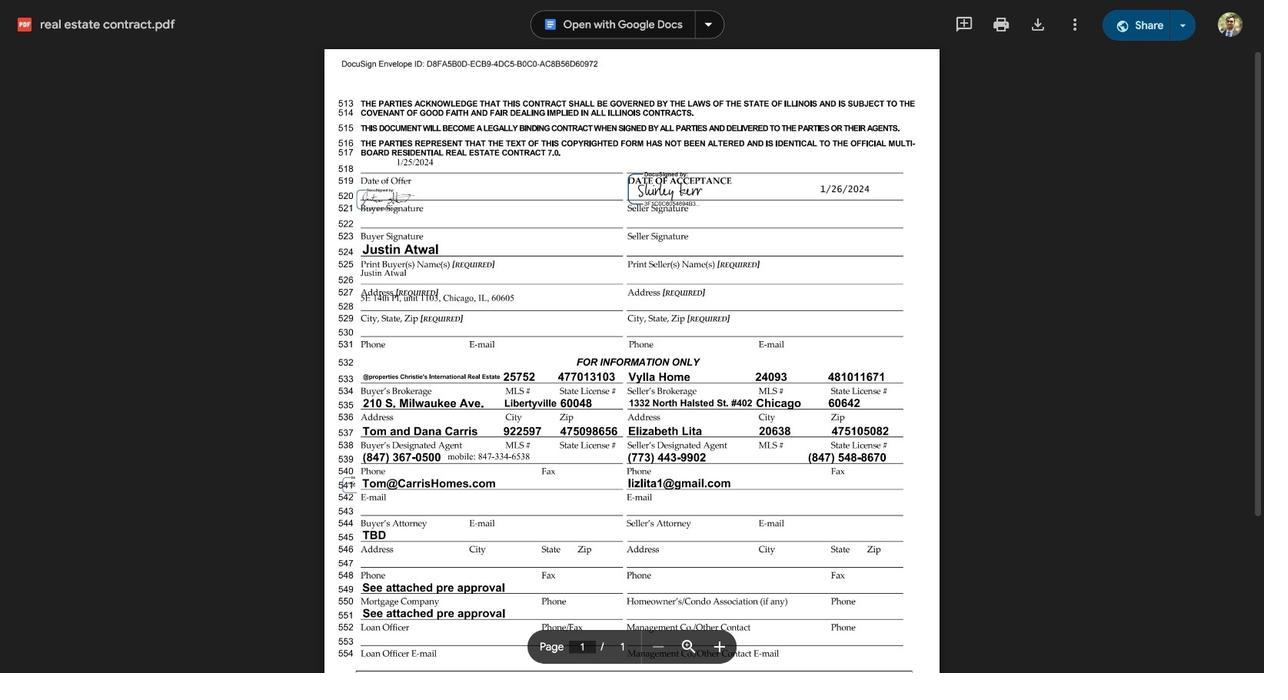 Task type: locate. For each thing, give the bounding box(es) containing it.
download image
[[1029, 15, 1048, 34]]

add a comment image
[[956, 15, 974, 34]]

page 1 of 1 element
[[528, 631, 642, 665]]

more actions image
[[1066, 15, 1085, 34]]

share. anyone with the link. anyone who has the link can access. no sign-in required. image
[[1116, 19, 1130, 33]]

document inside showing viewer. element
[[325, 49, 940, 674]]

print image
[[992, 15, 1011, 34]]

document
[[325, 49, 940, 674]]

application
[[0, 0, 1264, 674]]



Task type: describe. For each thing, give the bounding box(es) containing it.
Page is 1 text field
[[569, 642, 596, 655]]

pdf icon image
[[18, 18, 32, 32]]

zoom in image
[[711, 639, 729, 657]]

quick sharing actions image
[[1181, 24, 1187, 27]]

showing viewer. element
[[0, 0, 1264, 674]]

zoom out image
[[649, 639, 668, 657]]

fit to width image
[[680, 639, 699, 657]]



Task type: vqa. For each thing, say whether or not it's contained in the screenshot.
Google Docs: Meeting notes element for 8th cell from the bottom's Google Docs image
no



